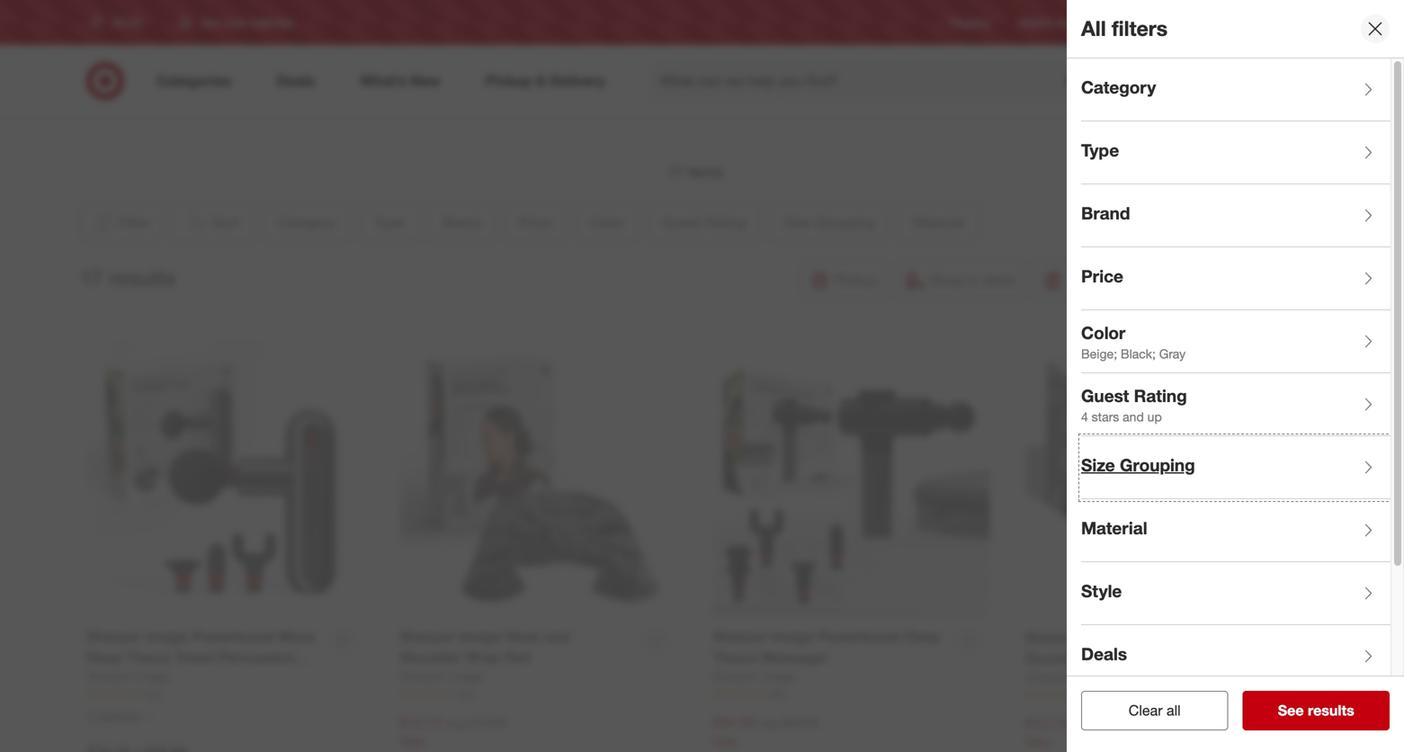 Task type: vqa. For each thing, say whether or not it's contained in the screenshot.
Price
yes



Task type: describe. For each thing, give the bounding box(es) containing it.
ad
[[1056, 16, 1070, 29]]

material button
[[1081, 499, 1391, 562]]

144 link
[[400, 686, 677, 701]]

color beige; black; gray
[[1081, 323, 1186, 362]]

sale for 231
[[713, 733, 738, 749]]

17 items
[[668, 163, 723, 181]]

17 results
[[80, 266, 176, 291]]

weekly ad
[[1019, 16, 1070, 29]]

$12.74 for 146
[[1026, 714, 1069, 732]]

clear all
[[1129, 702, 1181, 719]]

$84.99
[[713, 713, 756, 731]]

style
[[1081, 581, 1122, 602]]

black;
[[1121, 346, 1156, 362]]

146
[[1082, 687, 1100, 701]]

redcard
[[1099, 16, 1142, 29]]

size grouping
[[1081, 455, 1195, 476]]

deals button
[[1081, 625, 1391, 688]]

reg for 144
[[447, 715, 465, 730]]

17 for 17 items
[[668, 163, 684, 181]]

sale for 144
[[400, 733, 425, 749]]

all
[[1081, 16, 1106, 41]]

price button
[[1081, 247, 1391, 310]]

146 link
[[1026, 687, 1304, 702]]

clear
[[1129, 702, 1163, 719]]

registry link
[[950, 15, 990, 30]]

reg for 146
[[1073, 716, 1091, 731]]

results for 17 results
[[109, 266, 176, 291]]

size grouping button
[[1081, 436, 1391, 499]]

all filters dialog
[[1067, 0, 1404, 752]]

weekly ad link
[[1019, 15, 1070, 30]]

reg for 231
[[760, 715, 778, 730]]

size
[[1081, 455, 1115, 476]]

and
[[1123, 409, 1144, 425]]



Task type: locate. For each thing, give the bounding box(es) containing it.
$12.74
[[400, 713, 443, 731], [1026, 714, 1069, 732]]

0 horizontal spatial $12.74
[[400, 713, 443, 731]]

$12.74 reg $14.99 sale
[[400, 713, 506, 749], [1026, 714, 1132, 750]]

reg inside $84.99 reg $99.99 sale
[[760, 715, 778, 730]]

results
[[109, 266, 176, 291], [1308, 702, 1355, 719]]

category
[[1081, 77, 1156, 98]]

$12.74 reg $14.99 sale down 144
[[400, 713, 506, 749]]

guest rating 4 stars and up
[[1081, 386, 1187, 425]]

sale for 146
[[1026, 734, 1051, 750]]

brand button
[[1081, 184, 1391, 247]]

1 horizontal spatial $14.99
[[1095, 716, 1132, 731]]

$14.99 for 146
[[1095, 716, 1132, 731]]

all filters
[[1081, 16, 1168, 41]]

redcard link
[[1099, 15, 1142, 30]]

2 horizontal spatial reg
[[1073, 716, 1091, 731]]

items
[[688, 163, 723, 181]]

2 horizontal spatial sale
[[1026, 734, 1051, 750]]

$12.74 reg $14.99 sale for 146
[[1026, 714, 1132, 750]]

reg down 146
[[1073, 716, 1091, 731]]

grouping
[[1120, 455, 1195, 476]]

gray
[[1159, 346, 1186, 362]]

results inside see results button
[[1308, 702, 1355, 719]]

0 horizontal spatial results
[[109, 266, 176, 291]]

17 for 17 results
[[80, 266, 103, 291]]

search
[[1085, 74, 1128, 91]]

115 link
[[87, 686, 364, 701]]

sale
[[400, 733, 425, 749], [713, 733, 738, 749], [1026, 734, 1051, 750]]

see results button
[[1243, 691, 1390, 730]]

$84.99 reg $99.99 sale
[[713, 713, 819, 749]]

color
[[1081, 323, 1126, 343]]

reg down 231
[[760, 715, 778, 730]]

0 horizontal spatial reg
[[447, 715, 465, 730]]

type
[[1081, 140, 1119, 161]]

144
[[456, 687, 474, 700]]

see
[[1278, 702, 1304, 719]]

1 vertical spatial results
[[1308, 702, 1355, 719]]

rating
[[1134, 386, 1187, 406]]

231 link
[[713, 686, 990, 701]]

all
[[1167, 702, 1181, 719]]

0 horizontal spatial $12.74 reg $14.99 sale
[[400, 713, 506, 749]]

1 vertical spatial 17
[[80, 266, 103, 291]]

up
[[1148, 409, 1162, 425]]

beige;
[[1081, 346, 1117, 362]]

115
[[143, 687, 161, 700]]

style button
[[1081, 562, 1391, 625]]

$12.74 for 144
[[400, 713, 443, 731]]

1 horizontal spatial sale
[[713, 733, 738, 749]]

price
[[1081, 266, 1124, 287]]

category button
[[1081, 58, 1391, 121]]

$14.99
[[468, 715, 506, 730], [1095, 716, 1132, 731]]

17
[[668, 163, 684, 181], [80, 266, 103, 291]]

$12.74 reg $14.99 sale for 144
[[400, 713, 506, 749]]

reg
[[447, 715, 465, 730], [760, 715, 778, 730], [1073, 716, 1091, 731]]

$14.99 down 146
[[1095, 716, 1132, 731]]

guest
[[1081, 386, 1129, 406]]

$12.74 reg $14.99 sale down 146
[[1026, 714, 1132, 750]]

filters
[[1112, 16, 1168, 41]]

1 horizontal spatial results
[[1308, 702, 1355, 719]]

weekly
[[1019, 16, 1053, 29]]

brand
[[1081, 203, 1130, 224]]

0 vertical spatial 17
[[668, 163, 684, 181]]

sale inside $84.99 reg $99.99 sale
[[713, 733, 738, 749]]

results for see results
[[1308, 702, 1355, 719]]

0 vertical spatial results
[[109, 266, 176, 291]]

clear all button
[[1081, 691, 1228, 730]]

1 horizontal spatial reg
[[760, 715, 778, 730]]

material
[[1081, 518, 1148, 539]]

4
[[1081, 409, 1088, 425]]

0 horizontal spatial $14.99
[[468, 715, 506, 730]]

stars
[[1092, 409, 1119, 425]]

$14.99 down 144
[[468, 715, 506, 730]]

type button
[[1081, 121, 1391, 184]]

see results
[[1278, 702, 1355, 719]]

search button
[[1085, 61, 1128, 104]]

deals
[[1081, 644, 1127, 664]]

What can we help you find? suggestions appear below search field
[[650, 61, 1098, 101]]

reg down 144
[[447, 715, 465, 730]]

1 horizontal spatial $12.74 reg $14.99 sale
[[1026, 714, 1132, 750]]

$99.99
[[781, 715, 819, 730]]

1 horizontal spatial 17
[[668, 163, 684, 181]]

$14.99 for 144
[[468, 715, 506, 730]]

registry
[[950, 16, 990, 29]]

0 horizontal spatial sale
[[400, 733, 425, 749]]

231
[[769, 687, 787, 700]]

0 horizontal spatial 17
[[80, 266, 103, 291]]

1 horizontal spatial $12.74
[[1026, 714, 1069, 732]]



